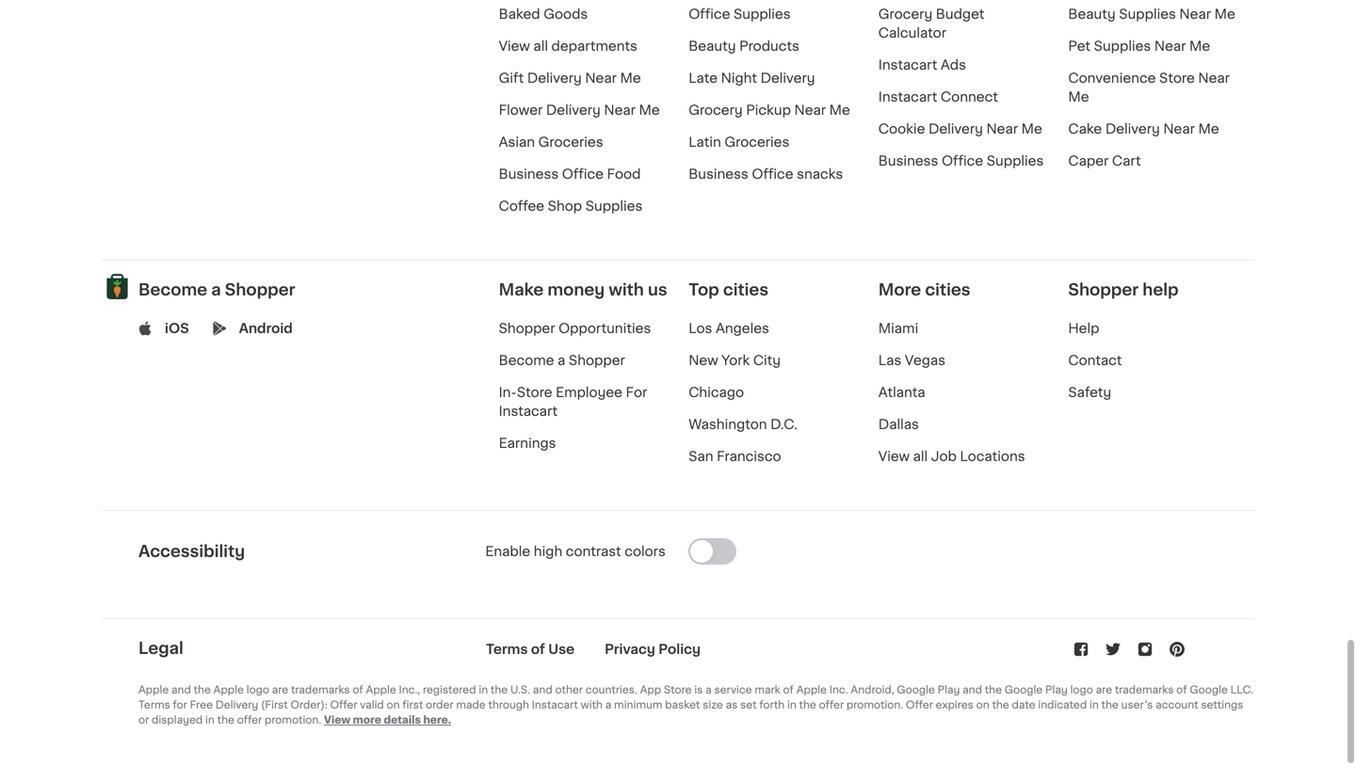 Task type: describe. For each thing, give the bounding box(es) containing it.
cake
[[1069, 122, 1102, 135]]

convenience store near me
[[1069, 71, 1230, 103]]

instacart connect link
[[879, 90, 998, 103]]

a down countries.
[[605, 700, 612, 711]]

asian groceries
[[499, 135, 603, 149]]

details
[[384, 715, 421, 726]]

3 apple from the left
[[366, 685, 396, 695]]

shop
[[548, 200, 582, 213]]

near for cookie delivery near me
[[987, 122, 1018, 135]]

contrast
[[566, 545, 621, 558]]

chicago link
[[689, 386, 744, 399]]

baked goods link
[[499, 7, 588, 21]]

instacart shopper app logo image
[[102, 271, 133, 302]]

groceries for pickup
[[725, 135, 790, 149]]

instacart connect
[[879, 90, 998, 103]]

instacart inside apple and the apple logo are trademarks of apple inc., registered in the u.s. and other countries. app store is a service mark of apple inc. android, google play and the google play logo are trademarks of google llc. terms for free delivery (first order): offer valid on first order made through instacart with a minimum basket size as set forth in the offer promotion. offer expires on the date indicated in the user's account settings or displayed in the offer promotion.
[[532, 700, 578, 711]]

shopper up help link
[[1069, 282, 1139, 298]]

view all departments
[[499, 39, 638, 53]]

miami
[[879, 322, 919, 335]]

terms inside apple and the apple logo are trademarks of apple inc., registered in the u.s. and other countries. app store is a service mark of apple inc. android, google play and the google play logo are trademarks of google llc. terms for free delivery (first order): offer valid on first order made through instacart with a minimum basket size as set forth in the offer promotion. offer expires on the date indicated in the user's account settings or displayed in the offer promotion.
[[138, 700, 170, 711]]

office for business office food
[[562, 167, 604, 181]]

store inside apple and the apple logo are trademarks of apple inc., registered in the u.s. and other countries. app store is a service mark of apple inc. android, google play and the google play logo are trademarks of google llc. terms for free delivery (first order): offer valid on first order made through instacart with a minimum basket size as set forth in the offer promotion. offer expires on the date indicated in the user's account settings or displayed in the offer promotion.
[[664, 685, 692, 695]]

in down free at the left
[[205, 715, 215, 726]]

latin groceries link
[[689, 135, 790, 149]]

minimum
[[614, 700, 663, 711]]

date
[[1012, 700, 1036, 711]]

first
[[403, 700, 423, 711]]

snacks
[[797, 167, 843, 181]]

shopper up employee
[[569, 354, 625, 367]]

settings
[[1201, 700, 1244, 711]]

me for cookie delivery near me
[[1022, 122, 1043, 135]]

help
[[1143, 282, 1179, 298]]

caper cart
[[1069, 154, 1141, 167]]

of up valid
[[353, 685, 363, 695]]

store for convenience
[[1160, 71, 1195, 85]]

android
[[239, 322, 293, 335]]

beauty for beauty supplies near me
[[1069, 7, 1116, 21]]

help
[[1069, 322, 1100, 335]]

convenience store near me link
[[1069, 71, 1230, 103]]

for
[[626, 386, 647, 399]]

registered
[[423, 685, 476, 695]]

los angeles
[[689, 322, 769, 335]]

los angeles link
[[689, 322, 769, 335]]

view more details here. link
[[324, 715, 451, 726]]

1 horizontal spatial offer
[[819, 700, 844, 711]]

beauty for beauty products
[[689, 39, 736, 53]]

near for cake delivery near me
[[1164, 122, 1195, 135]]

gift delivery near me link
[[499, 71, 641, 85]]

earnings link
[[499, 437, 556, 450]]

view all job locations link
[[879, 450, 1025, 463]]

cake delivery near me
[[1069, 122, 1220, 135]]

money
[[548, 282, 605, 298]]

me for flower delivery near me
[[639, 103, 660, 117]]

products
[[740, 39, 800, 53]]

cookie
[[879, 122, 925, 135]]

2 trademarks from the left
[[1115, 685, 1174, 695]]

san francisco
[[689, 450, 781, 463]]

baked goods
[[499, 7, 588, 21]]

near for gift delivery near me
[[585, 71, 617, 85]]

view all departments link
[[499, 39, 638, 53]]

2 apple from the left
[[214, 685, 244, 695]]

business office food
[[499, 167, 641, 181]]

llc.
[[1231, 685, 1254, 695]]

1 horizontal spatial terms
[[486, 643, 528, 656]]

make
[[499, 282, 544, 298]]

me for grocery pickup near me
[[830, 103, 850, 117]]

coffee shop supplies link
[[499, 200, 643, 213]]

contact link
[[1069, 354, 1122, 367]]

washington d.c.
[[689, 418, 798, 431]]

near for pet supplies near me
[[1155, 39, 1186, 53]]

office for business office supplies
[[942, 154, 984, 167]]

beauty supplies near me link
[[1069, 7, 1236, 21]]

near for grocery pickup near me
[[795, 103, 826, 117]]

departments
[[552, 39, 638, 53]]

business for business office food
[[499, 167, 559, 181]]

shopper opportunities
[[499, 322, 651, 335]]

1 play from the left
[[938, 685, 960, 695]]

as
[[726, 700, 738, 711]]

shopper opportunities link
[[499, 322, 651, 335]]

supplies down food
[[586, 200, 643, 213]]

here.
[[423, 715, 451, 726]]

near for convenience store near me
[[1199, 71, 1230, 85]]

asian
[[499, 135, 535, 149]]

account
[[1156, 700, 1199, 711]]

privacy policy link
[[605, 643, 701, 656]]

atlanta link
[[879, 386, 925, 399]]

d.c.
[[771, 418, 798, 431]]

view for view all departments
[[499, 39, 530, 53]]

a up android play store logo
[[211, 282, 221, 298]]

basket
[[665, 700, 700, 711]]

u.s.
[[511, 685, 530, 695]]

supplies down 'cookie delivery near me' link
[[987, 154, 1044, 167]]

new york city link
[[689, 354, 781, 367]]

view for view all job locations
[[879, 450, 910, 463]]

1 trademarks from the left
[[291, 685, 350, 695]]

make money with us
[[499, 282, 668, 298]]

contact
[[1069, 354, 1122, 367]]

las vegas
[[879, 354, 946, 367]]

in-store employee for instacart link
[[499, 386, 647, 418]]

use
[[548, 643, 575, 656]]

city
[[753, 354, 781, 367]]

1 on from the left
[[387, 700, 400, 711]]

late night delivery link
[[689, 71, 815, 85]]

set
[[740, 700, 757, 711]]

me for cake delivery near me
[[1199, 122, 1220, 135]]

flower delivery near me link
[[499, 103, 660, 117]]

in right indicated
[[1090, 700, 1099, 711]]

cake delivery near me link
[[1069, 122, 1220, 135]]

3 google from the left
[[1190, 685, 1228, 695]]

all for job
[[913, 450, 928, 463]]

in right forth
[[787, 700, 797, 711]]

employee
[[556, 386, 623, 399]]

cart
[[1112, 154, 1141, 167]]

ios
[[165, 322, 189, 335]]

legal
[[138, 641, 183, 657]]

through
[[488, 700, 529, 711]]

terms of use link
[[486, 643, 575, 656]]



Task type: vqa. For each thing, say whether or not it's contained in the screenshot.
more
yes



Task type: locate. For each thing, give the bounding box(es) containing it.
1 vertical spatial become a shopper
[[499, 354, 625, 367]]

dallas
[[879, 418, 919, 431]]

me for beauty supplies near me
[[1215, 7, 1236, 21]]

1 horizontal spatial view
[[499, 39, 530, 53]]

1 horizontal spatial all
[[913, 450, 928, 463]]

me for convenience store near me
[[1069, 90, 1089, 103]]

1 horizontal spatial are
[[1096, 685, 1112, 695]]

1 horizontal spatial beauty
[[1069, 7, 1116, 21]]

grocery inside grocery budget calculator
[[879, 7, 933, 21]]

store inside 'in-store employee for instacart'
[[517, 386, 553, 399]]

near up pet supplies near me
[[1180, 7, 1211, 21]]

terms up the u.s.
[[486, 643, 528, 656]]

more cities
[[879, 282, 971, 298]]

2 vertical spatial store
[[664, 685, 692, 695]]

view for view more details here.
[[324, 715, 350, 726]]

1 vertical spatial terms
[[138, 700, 170, 711]]

google up date
[[1005, 685, 1043, 695]]

android play store logo image
[[213, 322, 227, 336]]

0 horizontal spatial logo
[[247, 685, 269, 695]]

1 horizontal spatial become
[[499, 354, 554, 367]]

enable
[[485, 545, 530, 558]]

2 play from the left
[[1046, 685, 1068, 695]]

user's
[[1122, 700, 1153, 711]]

near right pickup
[[795, 103, 826, 117]]

cities for top cities
[[723, 282, 769, 298]]

all down baked goods
[[534, 39, 548, 53]]

instacart up the cookie
[[879, 90, 938, 103]]

a down the shopper opportunities "link" at the left top of page
[[558, 354, 565, 367]]

are down twitter image
[[1096, 685, 1112, 695]]

1 google from the left
[[897, 685, 935, 695]]

1 cities from the left
[[723, 282, 769, 298]]

0 horizontal spatial trademarks
[[291, 685, 350, 695]]

0 horizontal spatial and
[[171, 685, 191, 695]]

with inside apple and the apple logo are trademarks of apple inc., registered in the u.s. and other countries. app store is a service mark of apple inc. android, google play and the google play logo are trademarks of google llc. terms for free delivery (first order): offer valid on first order made through instacart with a minimum basket size as set forth in the offer promotion. offer expires on the date indicated in the user's account settings or displayed in the offer promotion.
[[581, 700, 603, 711]]

near down convenience store near me "link"
[[1164, 122, 1195, 135]]

expires
[[936, 700, 974, 711]]

0 horizontal spatial offer
[[330, 700, 357, 711]]

0 vertical spatial become
[[138, 282, 207, 298]]

colors
[[625, 545, 666, 558]]

near down gift delivery near me link
[[604, 103, 636, 117]]

0 vertical spatial with
[[609, 282, 644, 298]]

grocery pickup near me
[[689, 103, 850, 117]]

0 horizontal spatial become
[[138, 282, 207, 298]]

1 horizontal spatial business
[[689, 167, 749, 181]]

grocery up calculator
[[879, 7, 933, 21]]

business for business office snacks
[[689, 167, 749, 181]]

in-
[[499, 386, 517, 399]]

1 horizontal spatial with
[[609, 282, 644, 298]]

instacart down in-
[[499, 405, 558, 418]]

delivery inside apple and the apple logo are trademarks of apple inc., registered in the u.s. and other countries. app store is a service mark of apple inc. android, google play and the google play logo are trademarks of google llc. terms for free delivery (first order): offer valid on first order made through instacart with a minimum basket size as set forth in the offer promotion. offer expires on the date indicated in the user's account settings or displayed in the offer promotion.
[[216, 700, 258, 711]]

mark
[[755, 685, 781, 695]]

with
[[609, 282, 644, 298], [581, 700, 603, 711]]

0 horizontal spatial view
[[324, 715, 350, 726]]

accessibility
[[138, 544, 245, 560]]

offer up more
[[330, 700, 357, 711]]

become up in-
[[499, 354, 554, 367]]

0 horizontal spatial all
[[534, 39, 548, 53]]

1 horizontal spatial groceries
[[725, 135, 790, 149]]

grocery up latin
[[689, 103, 743, 117]]

and up for
[[171, 685, 191, 695]]

for
[[173, 700, 187, 711]]

0 horizontal spatial groceries
[[538, 135, 603, 149]]

0 horizontal spatial play
[[938, 685, 960, 695]]

office down 'cookie delivery near me' link
[[942, 154, 984, 167]]

1 vertical spatial promotion.
[[265, 715, 321, 726]]

business office supplies
[[879, 154, 1044, 167]]

4 apple from the left
[[797, 685, 827, 695]]

delivery down the view all departments link on the top of the page
[[527, 71, 582, 85]]

2 and from the left
[[533, 685, 553, 695]]

a right is
[[706, 685, 712, 695]]

near
[[1180, 7, 1211, 21], [1155, 39, 1186, 53], [585, 71, 617, 85], [1199, 71, 1230, 85], [604, 103, 636, 117], [795, 103, 826, 117], [987, 122, 1018, 135], [1164, 122, 1195, 135]]

1 vertical spatial offer
[[237, 715, 262, 726]]

0 horizontal spatial cities
[[723, 282, 769, 298]]

supplies up pet supplies near me
[[1119, 7, 1176, 21]]

washington d.c. link
[[689, 418, 798, 431]]

york
[[722, 354, 750, 367]]

near for flower delivery near me
[[604, 103, 636, 117]]

promotion.
[[847, 700, 903, 711], [265, 715, 321, 726]]

twitter image
[[1104, 640, 1123, 659]]

0 vertical spatial offer
[[819, 700, 844, 711]]

1 horizontal spatial cities
[[925, 282, 971, 298]]

terms up or
[[138, 700, 170, 711]]

2 on from the left
[[976, 700, 990, 711]]

grocery for grocery budget calculator
[[879, 7, 933, 21]]

shopper help
[[1069, 282, 1179, 298]]

and
[[171, 685, 191, 695], [533, 685, 553, 695], [963, 685, 982, 695]]

0 horizontal spatial with
[[581, 700, 603, 711]]

0 horizontal spatial grocery
[[689, 103, 743, 117]]

supplies up convenience on the right
[[1094, 39, 1151, 53]]

on up view more details here. "link"
[[387, 700, 400, 711]]

0 vertical spatial promotion.
[[847, 700, 903, 711]]

instacart down other
[[532, 700, 578, 711]]

2 horizontal spatial google
[[1190, 685, 1228, 695]]

0 horizontal spatial terms
[[138, 700, 170, 711]]

all left job on the bottom right of the page
[[913, 450, 928, 463]]

business down latin
[[689, 167, 749, 181]]

cookie delivery near me link
[[879, 122, 1043, 135]]

top
[[689, 282, 719, 298]]

0 vertical spatial terms
[[486, 643, 528, 656]]

supplies up products
[[734, 7, 791, 21]]

business office snacks link
[[689, 167, 843, 181]]

all
[[534, 39, 548, 53], [913, 450, 928, 463]]

instacart down calculator
[[879, 58, 938, 71]]

1 apple from the left
[[138, 685, 169, 695]]

delivery
[[527, 71, 582, 85], [761, 71, 815, 85], [546, 103, 601, 117], [929, 122, 983, 135], [1106, 122, 1160, 135], [216, 700, 258, 711]]

policy
[[659, 643, 701, 656]]

1 horizontal spatial and
[[533, 685, 553, 695]]

1 are from the left
[[272, 685, 288, 695]]

delivery for flower delivery near me
[[546, 103, 601, 117]]

enable high contrast colors
[[485, 545, 666, 558]]

1 vertical spatial store
[[517, 386, 553, 399]]

near for beauty supplies near me
[[1180, 7, 1211, 21]]

help link
[[1069, 322, 1100, 335]]

1 horizontal spatial store
[[664, 685, 692, 695]]

1 vertical spatial view
[[879, 450, 910, 463]]

2 horizontal spatial view
[[879, 450, 910, 463]]

instacart
[[879, 58, 938, 71], [879, 90, 938, 103], [499, 405, 558, 418], [532, 700, 578, 711]]

in-store employee for instacart
[[499, 386, 647, 418]]

terms of use
[[486, 643, 575, 656]]

offer
[[819, 700, 844, 711], [237, 715, 262, 726]]

order):
[[291, 700, 328, 711]]

2 horizontal spatial and
[[963, 685, 982, 695]]

goods
[[544, 7, 588, 21]]

1 vertical spatial become
[[499, 354, 554, 367]]

0 vertical spatial beauty
[[1069, 7, 1116, 21]]

play up indicated
[[1046, 685, 1068, 695]]

asian groceries link
[[499, 135, 603, 149]]

become a shopper up android play store logo
[[138, 282, 295, 298]]

offer down inc. in the right of the page
[[819, 700, 844, 711]]

offer down (first
[[237, 715, 262, 726]]

0 horizontal spatial store
[[517, 386, 553, 399]]

instagram image
[[1136, 640, 1155, 659]]

delivery right free at the left
[[216, 700, 258, 711]]

size
[[703, 700, 723, 711]]

ios app store logo image
[[138, 322, 153, 336]]

francisco
[[717, 450, 781, 463]]

san
[[689, 450, 714, 463]]

on right 'expires'
[[976, 700, 990, 711]]

grocery budget calculator
[[879, 7, 985, 39]]

2 logo from the left
[[1071, 685, 1093, 695]]

shopper down the make on the left top of the page
[[499, 322, 555, 335]]

0 vertical spatial become a shopper
[[138, 282, 295, 298]]

1 horizontal spatial offer
[[906, 700, 933, 711]]

0 horizontal spatial are
[[272, 685, 288, 695]]

1 horizontal spatial google
[[1005, 685, 1043, 695]]

opportunities
[[559, 322, 651, 335]]

groceries up business office food
[[538, 135, 603, 149]]

1 groceries from the left
[[538, 135, 603, 149]]

grocery for grocery pickup near me
[[689, 103, 743, 117]]

of right the mark
[[783, 685, 794, 695]]

1 horizontal spatial grocery
[[879, 7, 933, 21]]

play up 'expires'
[[938, 685, 960, 695]]

3 and from the left
[[963, 685, 982, 695]]

business office supplies link
[[879, 154, 1044, 167]]

1 vertical spatial all
[[913, 450, 928, 463]]

near down pet supplies near me link
[[1199, 71, 1230, 85]]

beauty supplies near me
[[1069, 7, 1236, 21]]

and right the u.s.
[[533, 685, 553, 695]]

shopper
[[225, 282, 295, 298], [1069, 282, 1139, 298], [499, 322, 555, 335], [569, 354, 625, 367]]

1 horizontal spatial on
[[976, 700, 990, 711]]

privacy policy
[[605, 643, 701, 656]]

delivery down gift delivery near me link
[[546, 103, 601, 117]]

trademarks up order):
[[291, 685, 350, 695]]

logo up (first
[[247, 685, 269, 695]]

android link
[[239, 319, 293, 338]]

trademarks up 'user's'
[[1115, 685, 1174, 695]]

groceries for delivery
[[538, 135, 603, 149]]

delivery up cart at top right
[[1106, 122, 1160, 135]]

me for pet supplies near me
[[1190, 39, 1211, 53]]

convenience
[[1069, 71, 1156, 85]]

and up 'expires'
[[963, 685, 982, 695]]

connect
[[941, 90, 998, 103]]

of left "use"
[[531, 643, 545, 656]]

1 horizontal spatial trademarks
[[1115, 685, 1174, 695]]

office
[[689, 7, 730, 21], [942, 154, 984, 167], [562, 167, 604, 181], [752, 167, 794, 181]]

office for business office snacks
[[752, 167, 794, 181]]

near down departments
[[585, 71, 617, 85]]

free
[[190, 700, 213, 711]]

chicago
[[689, 386, 744, 399]]

delivery up business office supplies
[[929, 122, 983, 135]]

0 horizontal spatial on
[[387, 700, 400, 711]]

supplies for office
[[734, 7, 791, 21]]

angeles
[[716, 322, 769, 335]]

inc.
[[830, 685, 848, 695]]

google up settings
[[1190, 685, 1228, 695]]

2 horizontal spatial business
[[879, 154, 939, 167]]

gift
[[499, 71, 524, 85]]

me
[[1215, 7, 1236, 21], [1190, 39, 1211, 53], [620, 71, 641, 85], [1069, 90, 1089, 103], [639, 103, 660, 117], [830, 103, 850, 117], [1022, 122, 1043, 135], [1199, 122, 1220, 135]]

are up (first
[[272, 685, 288, 695]]

service
[[714, 685, 752, 695]]

are
[[272, 685, 288, 695], [1096, 685, 1112, 695]]

promotion. down order):
[[265, 715, 321, 726]]

business up coffee
[[499, 167, 559, 181]]

is
[[695, 685, 703, 695]]

near down connect
[[987, 122, 1018, 135]]

all for departments
[[534, 39, 548, 53]]

forth
[[760, 700, 785, 711]]

or
[[138, 715, 149, 726]]

office up coffee shop supplies
[[562, 167, 604, 181]]

earnings
[[499, 437, 556, 450]]

me for gift delivery near me
[[620, 71, 641, 85]]

store inside the convenience store near me
[[1160, 71, 1195, 85]]

0 vertical spatial view
[[499, 39, 530, 53]]

2 vertical spatial view
[[324, 715, 350, 726]]

0 vertical spatial all
[[534, 39, 548, 53]]

trademarks
[[291, 685, 350, 695], [1115, 685, 1174, 695]]

delivery for gift delivery near me
[[527, 71, 582, 85]]

job
[[931, 450, 957, 463]]

vegas
[[905, 354, 946, 367]]

1 horizontal spatial promotion.
[[847, 700, 903, 711]]

android,
[[851, 685, 895, 695]]

2 offer from the left
[[906, 700, 933, 711]]

0 vertical spatial grocery
[[879, 7, 933, 21]]

store down pet supplies near me
[[1160, 71, 1195, 85]]

delivery for cake delivery near me
[[1106, 122, 1160, 135]]

0 vertical spatial store
[[1160, 71, 1195, 85]]

grocery
[[879, 7, 933, 21], [689, 103, 743, 117]]

privacy
[[605, 643, 656, 656]]

store down become a shopper "link"
[[517, 386, 553, 399]]

me inside the convenience store near me
[[1069, 90, 1089, 103]]

with left us
[[609, 282, 644, 298]]

0 horizontal spatial beauty
[[689, 39, 736, 53]]

dallas link
[[879, 418, 919, 431]]

cities up angeles on the right
[[723, 282, 769, 298]]

logo up indicated
[[1071, 685, 1093, 695]]

beauty products link
[[689, 39, 800, 53]]

0 horizontal spatial google
[[897, 685, 935, 695]]

a
[[211, 282, 221, 298], [558, 354, 565, 367], [706, 685, 712, 695], [605, 700, 612, 711]]

business down the cookie
[[879, 154, 939, 167]]

1 horizontal spatial play
[[1046, 685, 1068, 695]]

store up basket
[[664, 685, 692, 695]]

offer left 'expires'
[[906, 700, 933, 711]]

1 horizontal spatial logo
[[1071, 685, 1093, 695]]

1 vertical spatial grocery
[[689, 103, 743, 117]]

san francisco link
[[689, 450, 781, 463]]

instacart ads link
[[879, 58, 966, 71]]

0 horizontal spatial business
[[499, 167, 559, 181]]

become a shopper down the shopper opportunities "link" at the left top of page
[[499, 354, 625, 367]]

view up the gift
[[499, 39, 530, 53]]

2 groceries from the left
[[725, 135, 790, 149]]

1 and from the left
[[171, 685, 191, 695]]

pickup
[[746, 103, 791, 117]]

office up beauty products
[[689, 7, 730, 21]]

top cities
[[689, 282, 769, 298]]

0 horizontal spatial become a shopper
[[138, 282, 295, 298]]

1 offer from the left
[[330, 700, 357, 711]]

1 horizontal spatial become a shopper
[[499, 354, 625, 367]]

pet supplies near me
[[1069, 39, 1211, 53]]

view left more
[[324, 715, 350, 726]]

view down dallas link
[[879, 450, 910, 463]]

late night delivery
[[689, 71, 815, 85]]

near inside the convenience store near me
[[1199, 71, 1230, 85]]

become up ios link
[[138, 282, 207, 298]]

2 horizontal spatial store
[[1160, 71, 1195, 85]]

atlanta
[[879, 386, 925, 399]]

supplies for pet
[[1094, 39, 1151, 53]]

pinterest image
[[1168, 640, 1187, 659]]

cities right more
[[925, 282, 971, 298]]

app
[[640, 685, 661, 695]]

cities for more cities
[[925, 282, 971, 298]]

store
[[1160, 71, 1195, 85], [517, 386, 553, 399], [664, 685, 692, 695]]

coffee
[[499, 200, 545, 213]]

office down latin groceries link
[[752, 167, 794, 181]]

shopper up android link
[[225, 282, 295, 298]]

with down countries.
[[581, 700, 603, 711]]

in up 'made' on the bottom of the page
[[479, 685, 488, 695]]

2 cities from the left
[[925, 282, 971, 298]]

business for business office supplies
[[879, 154, 939, 167]]

near down beauty supplies near me
[[1155, 39, 1186, 53]]

delivery up grocery pickup near me
[[761, 71, 815, 85]]

promotion. down "android,"
[[847, 700, 903, 711]]

store for in-
[[517, 386, 553, 399]]

beauty up pet
[[1069, 7, 1116, 21]]

order
[[426, 700, 454, 711]]

1 logo from the left
[[247, 685, 269, 695]]

facebook image
[[1072, 640, 1091, 659]]

2 google from the left
[[1005, 685, 1043, 695]]

0 horizontal spatial promotion.
[[265, 715, 321, 726]]

beauty up late
[[689, 39, 736, 53]]

delivery for cookie delivery near me
[[929, 122, 983, 135]]

of up "account"
[[1177, 685, 1187, 695]]

coffee shop supplies
[[499, 200, 643, 213]]

1 vertical spatial beauty
[[689, 39, 736, 53]]

logo
[[247, 685, 269, 695], [1071, 685, 1093, 695]]

los
[[689, 322, 712, 335]]

groceries
[[538, 135, 603, 149], [725, 135, 790, 149]]

2 are from the left
[[1096, 685, 1112, 695]]

0 horizontal spatial offer
[[237, 715, 262, 726]]

supplies for beauty
[[1119, 7, 1176, 21]]

1 vertical spatial with
[[581, 700, 603, 711]]

ads
[[941, 58, 966, 71]]

groceries up business office snacks "link"
[[725, 135, 790, 149]]

instacart inside 'in-store employee for instacart'
[[499, 405, 558, 418]]

google right "android,"
[[897, 685, 935, 695]]



